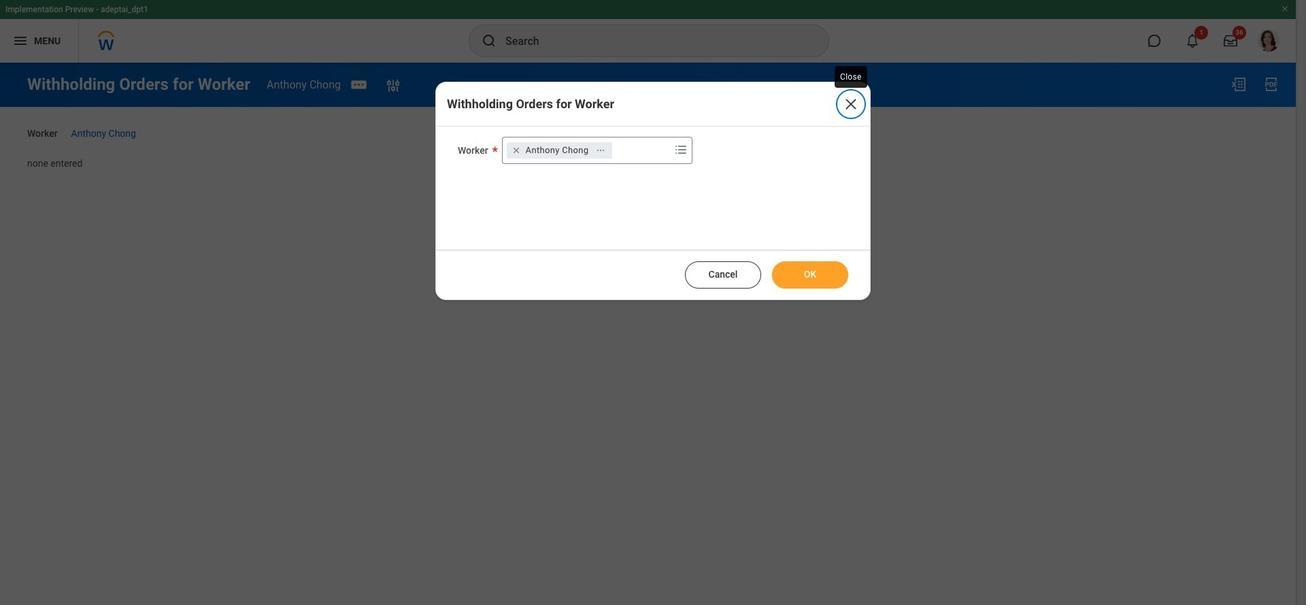 Task type: vqa. For each thing, say whether or not it's contained in the screenshot.
Service Team "field"
no



Task type: describe. For each thing, give the bounding box(es) containing it.
close environment banner image
[[1282, 5, 1290, 13]]

related actions image
[[596, 146, 606, 155]]

change selection image
[[385, 78, 402, 94]]

notifications large image
[[1186, 34, 1200, 48]]

inbox large image
[[1224, 34, 1238, 48]]



Task type: locate. For each thing, give the bounding box(es) containing it.
export to excel image
[[1231, 76, 1248, 93]]

view printable version (pdf) image
[[1264, 76, 1280, 93]]

prompts image
[[673, 142, 689, 158]]

profile logan mcneil element
[[1250, 26, 1288, 56]]

search image
[[481, 33, 498, 49]]

x image
[[843, 96, 860, 112]]

dialog
[[436, 82, 871, 300]]

banner
[[0, 0, 1297, 63]]

main content
[[0, 63, 1297, 182]]

tooltip
[[832, 63, 870, 91]]

x small image
[[509, 144, 523, 157]]

anthony chong element
[[526, 144, 589, 157]]

anthony chong, press delete to clear value. option
[[507, 142, 613, 159]]



